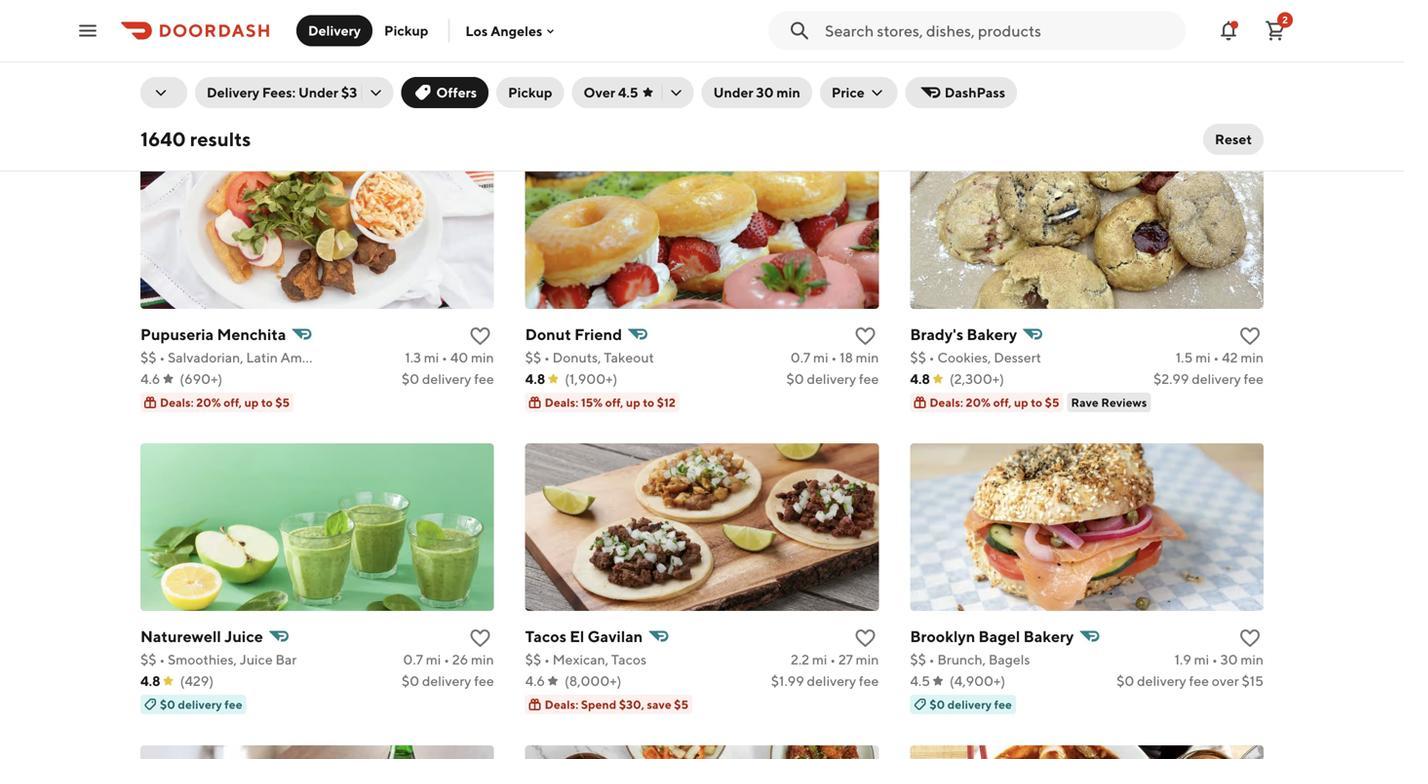 Task type: vqa. For each thing, say whether or not it's contained in the screenshot.
"Popular Items" button
no



Task type: describe. For each thing, give the bounding box(es) containing it.
0 horizontal spatial sandwich
[[589, 47, 649, 63]]

(429)
[[180, 673, 214, 690]]

20% for salvadorian,
[[196, 396, 221, 410]]

offers
[[436, 84, 477, 100]]

up for pickup
[[1014, 94, 1029, 107]]

deals: for $ • greek, sandwich
[[545, 94, 579, 107]]

open menu image
[[76, 19, 99, 42]]

4.5 inside button
[[618, 84, 638, 100]]

$​0 for donut friend
[[787, 371, 804, 387]]

1.9 mi • 30 min
[[1175, 652, 1264, 668]]

delivery for $$ • brunch, bagels
[[1137, 673, 1187, 690]]

mi for brooklyn bagel bakery
[[1194, 652, 1210, 668]]

0 horizontal spatial pickup
[[384, 22, 429, 39]]

1 vertical spatial pickup
[[994, 47, 1037, 63]]

min for 1.9 mi • 30 min
[[1241, 652, 1264, 668]]

$0 delivery fee for naturewell
[[160, 698, 242, 712]]

$30,
[[619, 698, 645, 712]]

(8,000+)
[[565, 673, 622, 690]]

american
[[281, 350, 340, 366]]

click to add this store to your saved list image for 1.9 mi • 30 min
[[1239, 627, 1262, 651]]

min for 900 ft • 30 min
[[856, 47, 879, 63]]

creperies,
[[168, 47, 231, 63]]

california pita
[[525, 23, 629, 41]]

pupuseria
[[140, 325, 214, 344]]

1 horizontal spatial tacos
[[611, 652, 647, 668]]

1 horizontal spatial pickup button
[[497, 77, 564, 108]]

pupuseria menchita
[[140, 325, 286, 344]]

28
[[1222, 47, 1238, 63]]

delivery for delivery fees: under $3
[[207, 84, 259, 100]]

0 vertical spatial 4.6
[[525, 69, 545, 85]]

lokal sandwich shop
[[910, 23, 1064, 41]]

26 for 0.7 mi • 26 min
[[452, 652, 468, 668]]

price
[[832, 84, 865, 100]]

off, for takeout
[[605, 396, 624, 410]]

$ • greek, sandwich
[[525, 47, 649, 63]]

ft
[[815, 47, 825, 63]]

$2.99
[[1154, 371, 1189, 387]]

pita
[[600, 23, 629, 41]]

dessert
[[994, 350, 1042, 366]]

delivery down (189)
[[178, 94, 222, 107]]

$$ down lokal
[[910, 47, 926, 63]]

1.5 mi • 42 min
[[1176, 350, 1264, 366]]

dashpass button
[[906, 77, 1017, 108]]

$​0 delivery fee for donut friend
[[787, 371, 879, 387]]

to left rave
[[1031, 396, 1043, 410]]

4.8 down lokal
[[910, 69, 930, 85]]

0.6 mi • 28 min
[[1172, 47, 1264, 63]]

4.8 for donut friend
[[525, 371, 545, 387]]

$​0 delivery fee down 900 ft • 30 min
[[787, 69, 879, 85]]

click to add this store to your saved list image for pupuseria menchita
[[469, 325, 492, 348]]

1.3 mi • 40 min
[[405, 350, 494, 366]]

off, for pickup
[[993, 94, 1012, 107]]

fee for 0.7 mi • 18 min
[[859, 371, 879, 387]]

$$ • smoothies, juice bar
[[140, 652, 297, 668]]

bagels
[[989, 652, 1030, 668]]

to for latin
[[261, 396, 273, 410]]

los angeles
[[466, 23, 543, 39]]

los
[[466, 23, 488, 39]]

$$ • cookies, dessert
[[910, 350, 1042, 366]]

1.4
[[407, 47, 423, 63]]

(203)
[[565, 69, 599, 85]]

$0 up "1640"
[[160, 94, 175, 107]]

27
[[839, 652, 853, 668]]

$$ for naturewell juice
[[140, 652, 157, 668]]

0.6
[[1172, 47, 1193, 63]]

reset button
[[1204, 124, 1264, 155]]

18
[[840, 350, 853, 366]]

(2,300+)
[[950, 371, 1005, 387]]

min for 1.5 mi • 42 min
[[1241, 350, 1264, 366]]

2.2
[[791, 652, 810, 668]]

deals: down "(2,300+)"
[[930, 396, 964, 410]]

2
[[1283, 14, 1288, 25]]

20% for takeout,
[[966, 94, 991, 107]]

fee for 1.3 mi • 40 min
[[474, 371, 494, 387]]

$1.99
[[771, 673, 804, 690]]

crepeeffect
[[140, 23, 231, 41]]

$$ for brady's bakery
[[910, 350, 926, 366]]

40
[[450, 350, 468, 366]]

salvadorian,
[[168, 350, 243, 366]]

min for 0.6 mi • 28 min
[[1241, 47, 1264, 63]]

rave reviews
[[1071, 396, 1147, 410]]

1640
[[140, 128, 186, 151]]

deals: 20% off, up to $5 for pickup
[[930, 94, 1060, 107]]

fee for 900 ft • 30 min
[[859, 69, 879, 85]]

$​0 for naturewell juice
[[402, 673, 419, 690]]

0 vertical spatial tacos
[[525, 628, 567, 646]]

dashpass
[[945, 84, 1006, 100]]

click to add this store to your saved list image for 1.5 mi • 42 min
[[1239, 325, 1262, 348]]

brady's bakery
[[910, 325, 1017, 344]]

deals: 20% off, up to $5 down "(2,300+)"
[[930, 396, 1060, 410]]

deals: for $$ • donuts, takeout
[[545, 396, 579, 410]]

delivery down (4,900+)
[[948, 698, 992, 712]]

price button
[[820, 77, 898, 108]]

delivery for $$ • mexican, tacos
[[807, 673, 856, 690]]

spend
[[581, 698, 617, 712]]

fee for 1.9 mi • 30 min
[[1189, 673, 1209, 690]]

up down dessert
[[1014, 396, 1029, 410]]

latin
[[246, 350, 278, 366]]

fee for 1.5 mi • 42 min
[[1244, 371, 1264, 387]]

brooklyn
[[910, 628, 976, 646]]

4.6 for pupuseria menchita
[[140, 371, 160, 387]]

$$ • donuts, takeout
[[525, 350, 654, 366]]

min for 1.4 mi • 26 min
[[471, 47, 494, 63]]

delivery down (429) at the left bottom
[[178, 698, 222, 712]]

cafe
[[234, 23, 268, 41]]

1.3
[[405, 350, 421, 366]]

over
[[584, 84, 615, 100]]

takeout
[[604, 350, 654, 366]]

$​0 for brooklyn bagel bakery
[[1117, 673, 1135, 690]]

delivery button
[[297, 15, 373, 46]]

30 for $$ • brunch, bagels
[[1221, 652, 1238, 668]]

Store search: begin typing to search for stores available on DoorDash text field
[[825, 20, 1174, 41]]

brooklyn bagel bakery
[[910, 628, 1074, 646]]

fee for 1.4 mi • 26 min
[[417, 69, 437, 85]]

mi for tacos el gavilan
[[812, 652, 827, 668]]

delivery for delivery
[[308, 22, 361, 39]]

$5 for sandwich
[[660, 94, 675, 107]]

$15
[[1242, 673, 1264, 690]]

off, down "(2,300+)"
[[993, 396, 1012, 410]]

results
[[190, 128, 251, 151]]

fee for 2.2 mi • 27 min
[[859, 673, 879, 690]]

donut
[[525, 325, 571, 344]]

takeout,
[[938, 47, 991, 63]]

$5 right save
[[674, 698, 689, 712]]

over 4.5
[[584, 84, 638, 100]]

delivery for $$ • smoothies, juice bar
[[422, 673, 472, 690]]

delivery fees: under $3
[[207, 84, 357, 100]]

1 horizontal spatial sandwich
[[953, 23, 1024, 41]]

min for 1.3 mi • 40 min
[[471, 350, 494, 366]]

$5 left rave
[[1045, 396, 1060, 410]]

min for 0.7 mi • 18 min
[[856, 350, 879, 366]]

1 items, open order cart image
[[1264, 19, 1287, 42]]

min for 0.7 mi • 26 min
[[471, 652, 494, 668]]

bagel
[[979, 628, 1020, 646]]

fee up results
[[225, 94, 242, 107]]

900 ft • 30 min
[[784, 47, 879, 63]]

900
[[784, 47, 812, 63]]

(189)
[[180, 69, 211, 85]]

fee down $$ • smoothies, juice bar
[[225, 698, 242, 712]]

naturewell juice
[[140, 628, 263, 646]]

$$ down crepeeffect
[[140, 47, 157, 63]]



Task type: locate. For each thing, give the bounding box(es) containing it.
1 horizontal spatial click to add this store to your saved list image
[[854, 627, 877, 651]]

2 under from the left
[[714, 84, 754, 100]]

up for takeout
[[626, 396, 641, 410]]

20% down (203) at the top left
[[581, 94, 606, 107]]

mexican,
[[553, 652, 609, 668]]

click to add this store to your saved list image up 2.2 mi • 27 min
[[854, 627, 877, 651]]

to right over 4.5
[[646, 94, 658, 107]]

to for takeout
[[643, 396, 655, 410]]

20% for greek,
[[581, 94, 606, 107]]

4.8
[[910, 69, 930, 85], [525, 371, 545, 387], [910, 371, 930, 387], [140, 673, 161, 690]]

deals: for $$ • salvadorian, latin american
[[160, 396, 194, 410]]

30 for $ • greek, sandwich
[[836, 47, 853, 63]]

click to add this store to your saved list image for tacos el gavilan
[[854, 627, 877, 651]]

deals: 20% off, up to $5 down "(690+)" at the left
[[160, 396, 290, 410]]

4.6 for tacos el gavilan
[[525, 673, 545, 690]]

1 vertical spatial 26
[[452, 652, 468, 668]]

0 horizontal spatial bakery
[[967, 325, 1017, 344]]

$$ • takeout, pickup
[[910, 47, 1037, 63]]

$5 for latin
[[275, 396, 290, 410]]

brady's
[[910, 325, 964, 344]]

mi for pupuseria menchita
[[424, 350, 439, 366]]

click to add this store to your saved list image up 1.4 mi • 26 min
[[469, 22, 492, 46]]

4.8 down donut
[[525, 371, 545, 387]]

off, down $$ • takeout, pickup
[[993, 94, 1012, 107]]

2 26 from the top
[[452, 652, 468, 668]]

$​0
[[345, 69, 362, 85], [787, 69, 804, 85], [402, 371, 419, 387], [787, 371, 804, 387], [402, 673, 419, 690], [1117, 673, 1135, 690]]

donut friend
[[525, 325, 622, 344]]

0 horizontal spatial click to add this store to your saved list image
[[469, 325, 492, 348]]

gavilan
[[588, 628, 643, 646]]

fee down (4,900+)
[[994, 698, 1012, 712]]

click to add this store to your saved list image up 0.7 mi • 26 min
[[469, 627, 492, 651]]

2 vertical spatial 30
[[1221, 652, 1238, 668]]

$5 for pickup
[[1045, 94, 1060, 107]]

mi for naturewell juice
[[426, 652, 441, 668]]

up for sandwich
[[629, 94, 644, 107]]

min inside 'button'
[[777, 84, 801, 100]]

delivery down 900 ft • 30 min
[[807, 69, 856, 85]]

1.9
[[1175, 652, 1192, 668]]

0 vertical spatial 0.7
[[791, 350, 811, 366]]

0 vertical spatial click to add this store to your saved list image
[[469, 325, 492, 348]]

fee down 900 ft • 30 min
[[859, 69, 879, 85]]

delivery down the 1.5 mi • 42 min
[[1192, 371, 1241, 387]]

deals: 20% off, up to $5 for sandwich
[[545, 94, 675, 107]]

mi
[[426, 47, 441, 63], [1196, 47, 1211, 63], [424, 350, 439, 366], [813, 350, 829, 366], [1196, 350, 1211, 366], [426, 652, 441, 668], [812, 652, 827, 668], [1194, 652, 1210, 668]]

deals: 20% off, up to $5 for latin
[[160, 396, 290, 410]]

(690+)
[[180, 371, 223, 387]]

over for 30
[[1212, 673, 1239, 690]]

delivery down 0.7 mi • 18 min
[[807, 371, 856, 387]]

off, right 15%
[[605, 396, 624, 410]]

fee down '1.9'
[[1189, 673, 1209, 690]]

mi for donut friend
[[813, 350, 829, 366]]

$0 for brooklyn bagel bakery
[[930, 698, 945, 712]]

0.7
[[791, 350, 811, 366], [403, 652, 423, 668]]

$$ • mexican, tacos
[[525, 652, 647, 668]]

1 vertical spatial 30
[[756, 84, 774, 100]]

1 vertical spatial click to add this store to your saved list image
[[854, 627, 877, 651]]

under 30 min button
[[702, 77, 812, 108]]

fee down the 1.5 mi • 42 min
[[1244, 371, 1264, 387]]

over down 1.4 mi • 26 min
[[440, 69, 467, 85]]

$​0 delivery fee down 1.3 mi • 40 min
[[402, 371, 494, 387]]

0 horizontal spatial over
[[440, 69, 467, 85]]

los angeles button
[[466, 23, 558, 39]]

4.5 for $$ • brunch, bagels
[[910, 673, 930, 690]]

juice
[[224, 628, 263, 646], [240, 652, 273, 668]]

2 vertical spatial pickup
[[508, 84, 553, 100]]

$​0 delivery fee down 0.7 mi • 26 min
[[402, 673, 494, 690]]

20%
[[581, 94, 606, 107], [966, 94, 991, 107], [196, 396, 221, 410], [966, 396, 991, 410]]

sandwich down pita
[[589, 47, 649, 63]]

bakery up bagels
[[1024, 628, 1074, 646]]

1 vertical spatial pickup button
[[497, 77, 564, 108]]

4.5 right over
[[618, 84, 638, 100]]

2 horizontal spatial 30
[[1221, 652, 1238, 668]]

deals: left spend
[[545, 698, 579, 712]]

click to add this store to your saved list image up 900 ft • 30 min
[[854, 22, 877, 46]]

delivery up $3
[[308, 22, 361, 39]]

deals: spend $30, save $5
[[545, 698, 689, 712]]

0 horizontal spatial delivery
[[207, 84, 259, 100]]

greek,
[[545, 47, 586, 63]]

rave
[[1071, 396, 1099, 410]]

off, down the $$ • salvadorian, latin american
[[224, 396, 242, 410]]

0.7 for donut friend
[[791, 350, 811, 366]]

2 button
[[1256, 11, 1295, 50]]

1 horizontal spatial under
[[714, 84, 754, 100]]

tacos el gavilan
[[525, 628, 643, 646]]

click to add this store to your saved list image for 900 ft • 30 min
[[854, 22, 877, 46]]

el
[[570, 628, 585, 646]]

$​0 for pupuseria menchita
[[402, 371, 419, 387]]

sandwich up $$ • takeout, pickup
[[953, 23, 1024, 41]]

under 30 min
[[714, 84, 801, 100]]

$$ down pupuseria
[[140, 350, 157, 366]]

(1,900+)
[[565, 371, 618, 387]]

0 horizontal spatial tacos
[[525, 628, 567, 646]]

tacos down gavilan
[[611, 652, 647, 668]]

$$ for tacos el gavilan
[[525, 652, 541, 668]]

$​0 delivery fee for pupuseria menchita
[[402, 371, 494, 387]]

$0 delivery fee down (429) at the left bottom
[[160, 698, 242, 712]]

$25
[[470, 69, 494, 85]]

$$ down naturewell
[[140, 652, 157, 668]]

0 vertical spatial over
[[440, 69, 467, 85]]

tacos
[[525, 628, 567, 646], [611, 652, 647, 668]]

click to add this store to your saved list image up 1.3 mi • 40 min
[[469, 325, 492, 348]]

pickup up 1.4
[[384, 22, 429, 39]]

deals: left 15%
[[545, 396, 579, 410]]

1 vertical spatial bakery
[[1024, 628, 1074, 646]]

$5 right over 4.5
[[660, 94, 675, 107]]

4.5 for $$ • creperies, omelets
[[140, 69, 161, 85]]

$$ left mexican, at the left bottom of the page
[[525, 652, 541, 668]]

$3
[[341, 84, 357, 100]]

under
[[298, 84, 338, 100], [714, 84, 754, 100]]

omelets
[[234, 47, 288, 63]]

4.8 left (429) at the left bottom
[[140, 673, 161, 690]]

4.6 left "(690+)" at the left
[[140, 371, 160, 387]]

california
[[525, 23, 597, 41]]

bakery
[[967, 325, 1017, 344], [1024, 628, 1074, 646]]

click to add this store to your saved list image for 0.7 mi • 26 min
[[469, 627, 492, 651]]

click to add this store to your saved list image left 1 items, open order cart image
[[1239, 22, 1262, 46]]

pickup button down $
[[497, 77, 564, 108]]

1 vertical spatial delivery
[[207, 84, 259, 100]]

to for pickup
[[1031, 94, 1043, 107]]

pickup down $
[[508, 84, 553, 100]]

2 vertical spatial 4.6
[[525, 673, 545, 690]]

$0 delivery fee for brooklyn
[[930, 698, 1012, 712]]

fee for 0.7 mi • 26 min
[[474, 673, 494, 690]]

shop
[[1027, 23, 1064, 41]]

delivery down 0.7 mi • 26 min
[[422, 673, 472, 690]]

0 vertical spatial bakery
[[967, 325, 1017, 344]]

delivery for $ • greek, sandwich
[[807, 69, 856, 85]]

0 vertical spatial 30
[[836, 47, 853, 63]]

offers button
[[401, 77, 489, 108]]

click to add this store to your saved list image for 1.4 mi • 26 min
[[469, 22, 492, 46]]

delivery down 1.3 mi • 40 min
[[422, 371, 472, 387]]

$$ • brunch, bagels
[[910, 652, 1030, 668]]

1 horizontal spatial pickup
[[508, 84, 553, 100]]

0 vertical spatial juice
[[224, 628, 263, 646]]

click to add this store to your saved list image up 1.9 mi • 30 min
[[1239, 627, 1262, 651]]

click to add this store to your saved list image
[[469, 325, 492, 348], [854, 627, 877, 651]]

click to add this store to your saved list image up 0.7 mi • 18 min
[[854, 325, 877, 348]]

juice left bar in the bottom of the page
[[240, 652, 273, 668]]

$$ for pupuseria menchita
[[140, 350, 157, 366]]

angeles
[[491, 23, 543, 39]]

fee down 1.3 mi • 40 min
[[474, 371, 494, 387]]

cookies,
[[938, 350, 991, 366]]

4.5
[[140, 69, 161, 85], [618, 84, 638, 100], [910, 673, 930, 690]]

$$ for donut friend
[[525, 350, 541, 366]]

1 vertical spatial over
[[1212, 673, 1239, 690]]

crepeeffect cafe
[[140, 23, 268, 41]]

0 horizontal spatial 4.5
[[140, 69, 161, 85]]

to left $12
[[643, 396, 655, 410]]

bakery up the $$ • cookies, dessert
[[967, 325, 1017, 344]]

to right dashpass on the top of page
[[1031, 94, 1043, 107]]

30 inside 'button'
[[756, 84, 774, 100]]

1 26 from the top
[[452, 47, 468, 63]]

1 under from the left
[[298, 84, 338, 100]]

20% down "(2,300+)"
[[966, 396, 991, 410]]

0.7 for naturewell juice
[[403, 652, 423, 668]]

up for latin
[[244, 396, 259, 410]]

fee down 0.7 mi • 26 min
[[474, 673, 494, 690]]

to for sandwich
[[646, 94, 658, 107]]

0 horizontal spatial 30
[[756, 84, 774, 100]]

deals: 20% off, up to $5 down (203) at the top left
[[545, 94, 675, 107]]

click to add this store to your saved list image for 0.7 mi • 18 min
[[854, 325, 877, 348]]

fee down 1.4
[[417, 69, 437, 85]]

$​0 delivery fee for naturewell juice
[[402, 673, 494, 690]]

42
[[1222, 350, 1238, 366]]

$0 delivery fee down (4,900+)
[[930, 698, 1012, 712]]

0 vertical spatial sandwich
[[953, 23, 1024, 41]]

click to add this store to your saved list image
[[469, 22, 492, 46], [854, 22, 877, 46], [1239, 22, 1262, 46], [854, 325, 877, 348], [1239, 325, 1262, 348], [469, 627, 492, 651], [1239, 627, 1262, 651]]

0.7 mi • 26 min
[[403, 652, 494, 668]]

1 vertical spatial 4.6
[[140, 371, 160, 387]]

off,
[[609, 94, 627, 107], [993, 94, 1012, 107], [224, 396, 242, 410], [605, 396, 624, 410], [993, 396, 1012, 410]]

min
[[471, 47, 494, 63], [856, 47, 879, 63], [1241, 47, 1264, 63], [777, 84, 801, 100], [471, 350, 494, 366], [856, 350, 879, 366], [1241, 350, 1264, 366], [471, 652, 494, 668], [856, 652, 879, 668], [1241, 652, 1264, 668]]

26 for 1.4 mi • 26 min
[[452, 47, 468, 63]]

20% down (740+)
[[966, 94, 991, 107]]

$0
[[160, 94, 175, 107], [160, 698, 175, 712], [930, 698, 945, 712]]

up right dashpass on the top of page
[[1014, 94, 1029, 107]]

0 horizontal spatial pickup button
[[373, 15, 440, 46]]

4.5 down brooklyn
[[910, 673, 930, 690]]

min for 2.2 mi • 27 min
[[856, 652, 879, 668]]

over 4.5 button
[[572, 77, 694, 108]]

over for 26
[[440, 69, 467, 85]]

sandwich
[[953, 23, 1024, 41], [589, 47, 649, 63]]

1 vertical spatial juice
[[240, 652, 273, 668]]

2 horizontal spatial 4.5
[[910, 673, 930, 690]]

$$ down brooklyn
[[910, 652, 926, 668]]

reset
[[1215, 131, 1252, 147]]

delivery for $$ • donuts, takeout
[[807, 371, 856, 387]]

30
[[836, 47, 853, 63], [756, 84, 774, 100], [1221, 652, 1238, 668]]

$5 down latin
[[275, 396, 290, 410]]

$$ for brooklyn bagel bakery
[[910, 652, 926, 668]]

deals: for $$ • mexican, tacos
[[545, 698, 579, 712]]

smoothies,
[[168, 652, 237, 668]]

up down latin
[[244, 396, 259, 410]]

delivery
[[308, 22, 361, 39], [207, 84, 259, 100]]

0 horizontal spatial under
[[298, 84, 338, 100]]

delivery down 2.2 mi • 27 min
[[807, 673, 856, 690]]

1 vertical spatial tacos
[[611, 652, 647, 668]]

$0 delivery fee down (189)
[[160, 94, 242, 107]]

1640 results
[[140, 128, 251, 151]]

deals: down "(690+)" at the left
[[160, 396, 194, 410]]

0 vertical spatial pickup
[[384, 22, 429, 39]]

delivery down '1.9'
[[1137, 673, 1187, 690]]

tacos left the el
[[525, 628, 567, 646]]

1 horizontal spatial delivery
[[308, 22, 361, 39]]

1 horizontal spatial 30
[[836, 47, 853, 63]]

friend
[[575, 325, 622, 344]]

1 horizontal spatial 0.7
[[791, 350, 811, 366]]

lokal
[[910, 23, 950, 41]]

4.8 for naturewell juice
[[140, 673, 161, 690]]

to down latin
[[261, 396, 273, 410]]

4.8 down "brady's"
[[910, 371, 930, 387]]

$1.99 delivery fee
[[771, 673, 879, 690]]

off, for sandwich
[[609, 94, 627, 107]]

$2.99 delivery fee
[[1154, 371, 1264, 387]]

0 horizontal spatial 0.7
[[403, 652, 423, 668]]

1 horizontal spatial over
[[1212, 673, 1239, 690]]

$$ • creperies, omelets
[[140, 47, 288, 63]]

delivery for $$ • salvadorian, latin american
[[422, 371, 472, 387]]

delivery inside delivery button
[[308, 22, 361, 39]]

mi for brady's bakery
[[1196, 350, 1211, 366]]

1 vertical spatial sandwich
[[589, 47, 649, 63]]

$0 down "brunch,"
[[930, 698, 945, 712]]

0 vertical spatial 26
[[452, 47, 468, 63]]

$0 down smoothies,
[[160, 698, 175, 712]]

up left $12
[[626, 396, 641, 410]]

(740+)
[[950, 69, 991, 85]]

under inside 'button'
[[714, 84, 754, 100]]

off, down $ • greek, sandwich
[[609, 94, 627, 107]]

naturewell
[[140, 628, 221, 646]]

$0 for naturewell juice
[[160, 698, 175, 712]]

20% down "(690+)" at the left
[[196, 396, 221, 410]]

1 vertical spatial 0.7
[[403, 652, 423, 668]]

1 horizontal spatial 4.5
[[618, 84, 638, 100]]

delivery for $$ • creperies, omelets
[[365, 69, 414, 85]]

deals: down (740+)
[[930, 94, 964, 107]]

4.5 left (189)
[[140, 69, 161, 85]]

0 vertical spatial delivery
[[308, 22, 361, 39]]

4.8 for brady's bakery
[[910, 371, 930, 387]]

juice up $$ • smoothies, juice bar
[[224, 628, 263, 646]]

0 vertical spatial pickup button
[[373, 15, 440, 46]]

$$ • salvadorian, latin american
[[140, 350, 340, 366]]

off, for latin
[[224, 396, 242, 410]]

$5 down shop
[[1045, 94, 1060, 107]]

notification bell image
[[1217, 19, 1241, 42]]

deals: 20% off, up to $5 down (740+)
[[930, 94, 1060, 107]]

$
[[525, 47, 533, 63]]

1.4 mi • 26 min
[[407, 47, 494, 63]]

click to add this store to your saved list image up the 1.5 mi • 42 min
[[1239, 325, 1262, 348]]

4.6
[[525, 69, 545, 85], [140, 371, 160, 387], [525, 673, 545, 690]]

deals: for $$ • takeout, pickup
[[930, 94, 964, 107]]

2 horizontal spatial pickup
[[994, 47, 1037, 63]]

pickup button up 1.4
[[373, 15, 440, 46]]

4.6 down $
[[525, 69, 545, 85]]

click to add this store to your saved list image for 0.6 mi • 28 min
[[1239, 22, 1262, 46]]

$$ down donut
[[525, 350, 541, 366]]

pickup
[[384, 22, 429, 39], [994, 47, 1037, 63], [508, 84, 553, 100]]

donuts,
[[553, 350, 601, 366]]

reviews
[[1102, 396, 1147, 410]]

1 horizontal spatial bakery
[[1024, 628, 1074, 646]]

deals: down (203) at the top left
[[545, 94, 579, 107]]

fee down 2.2 mi • 27 min
[[859, 673, 879, 690]]

$​0 delivery fee down 0.7 mi • 18 min
[[787, 371, 879, 387]]

1.5
[[1176, 350, 1193, 366]]

delivery for $$ • cookies, dessert
[[1192, 371, 1241, 387]]

fees:
[[262, 84, 296, 100]]

pickup button
[[373, 15, 440, 46], [497, 77, 564, 108]]

delivery down $$ • creperies, omelets
[[207, 84, 259, 100]]

pickup down 'store search: begin typing to search for stores available on doordash' text box at right
[[994, 47, 1037, 63]]



